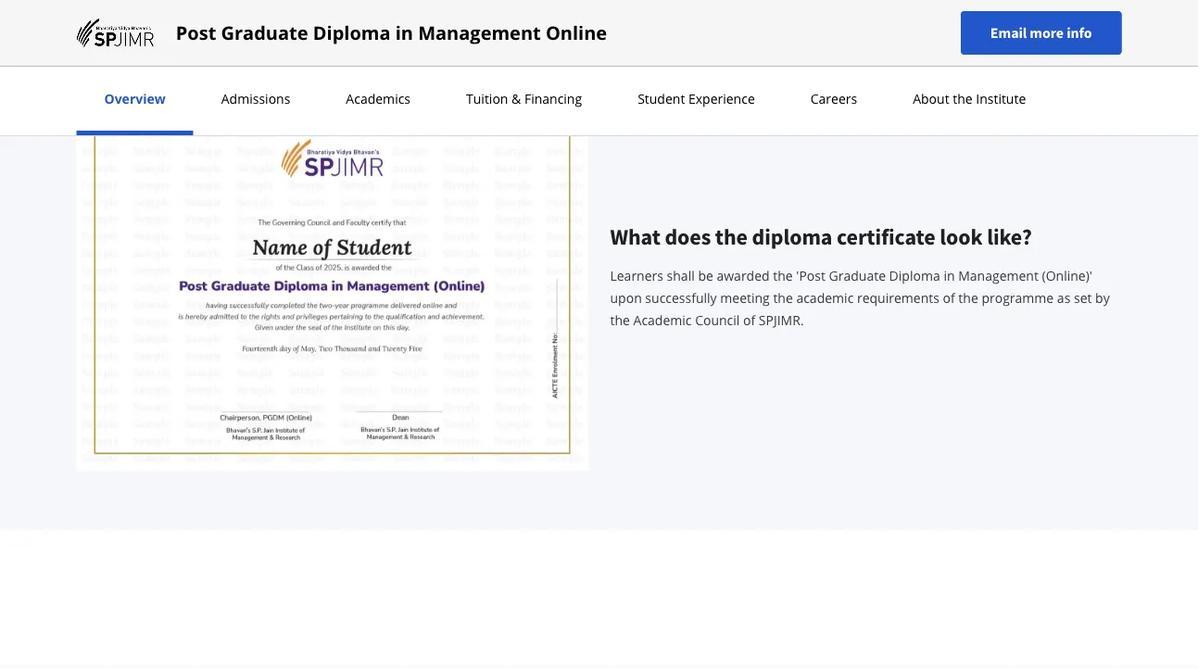 Task type: describe. For each thing, give the bounding box(es) containing it.
the left programme
[[959, 289, 979, 306]]

(online)'
[[1042, 266, 1093, 284]]

email
[[991, 24, 1027, 42]]

by
[[1096, 289, 1110, 306]]

the up "spjimr."
[[773, 289, 793, 306]]

learners
[[610, 266, 664, 284]]

as
[[1057, 289, 1071, 306]]

academics
[[346, 90, 411, 108]]

0 vertical spatial graduate
[[221, 20, 308, 45]]

experience
[[689, 90, 755, 108]]

0 vertical spatial diploma
[[313, 20, 391, 45]]

academic
[[797, 289, 854, 306]]

programme
[[982, 289, 1054, 306]]

0 vertical spatial of
[[943, 289, 955, 306]]

overview link
[[99, 90, 171, 108]]

council
[[695, 311, 740, 329]]

student
[[638, 90, 685, 108]]

post
[[176, 20, 216, 45]]

meeting
[[720, 289, 770, 306]]

spjimr.
[[759, 311, 804, 329]]

student experience link
[[632, 90, 761, 108]]

graduate inside learners shall be awarded the 'post graduate diploma in management (online)' upon successfully meeting the academic requirements of the programme as set by the academic council of spjimr.
[[829, 266, 886, 284]]

academics link
[[341, 90, 416, 108]]

about the institute
[[913, 90, 1026, 108]]

the left 'post
[[773, 266, 793, 284]]

does
[[665, 222, 711, 250]]

institute
[[976, 90, 1026, 108]]

the up awarded at right
[[715, 222, 748, 250]]

'post
[[797, 266, 826, 284]]

management inside learners shall be awarded the 'post graduate diploma in management (online)' upon successfully meeting the academic requirements of the programme as set by the academic council of spjimr.
[[959, 266, 1039, 284]]

learners shall be awarded the 'post graduate diploma in management (online)' upon successfully meeting the academic requirements of the programme as set by the academic council of spjimr.
[[610, 266, 1110, 329]]

about
[[913, 90, 950, 108]]

careers link
[[805, 90, 863, 108]]



Task type: vqa. For each thing, say whether or not it's contained in the screenshot.
ARE
no



Task type: locate. For each thing, give the bounding box(es) containing it.
1 vertical spatial in
[[944, 266, 955, 284]]

in
[[396, 20, 413, 45], [944, 266, 955, 284]]

in inside learners shall be awarded the 'post graduate diploma in management (online)' upon successfully meeting the academic requirements of the programme as set by the academic council of spjimr.
[[944, 266, 955, 284]]

academic
[[634, 311, 692, 329]]

look
[[940, 222, 983, 250]]

tuition
[[466, 90, 508, 108]]

the
[[953, 90, 973, 108], [715, 222, 748, 250], [773, 266, 793, 284], [773, 289, 793, 306], [959, 289, 979, 306], [610, 311, 630, 329]]

post graduate diploma in management online
[[176, 20, 607, 45]]

diploma up academics link
[[313, 20, 391, 45]]

0 horizontal spatial graduate
[[221, 20, 308, 45]]

admissions link
[[216, 90, 296, 108]]

management up the tuition
[[418, 20, 541, 45]]

in down look
[[944, 266, 955, 284]]

1 vertical spatial of
[[743, 311, 756, 329]]

1 horizontal spatial management
[[959, 266, 1039, 284]]

1 horizontal spatial of
[[943, 289, 955, 306]]

be
[[698, 266, 714, 284]]

diploma inside learners shall be awarded the 'post graduate diploma in management (online)' upon successfully meeting the academic requirements of the programme as set by the academic council of spjimr.
[[890, 266, 941, 284]]

management up programme
[[959, 266, 1039, 284]]

diploma
[[752, 222, 833, 250]]

the right the about
[[953, 90, 973, 108]]

graduate up admissions at the left
[[221, 20, 308, 45]]

online
[[546, 20, 607, 45]]

tuition & financing link
[[461, 90, 588, 108]]

tuition & financing
[[466, 90, 582, 108]]

1 vertical spatial diploma
[[890, 266, 941, 284]]

graduate up academic
[[829, 266, 886, 284]]

0 horizontal spatial management
[[418, 20, 541, 45]]

0 horizontal spatial of
[[743, 311, 756, 329]]

in up academics link
[[396, 20, 413, 45]]

more
[[1030, 24, 1064, 42]]

careers
[[811, 90, 858, 108]]

1 vertical spatial graduate
[[829, 266, 886, 284]]

email more info
[[991, 24, 1092, 42]]

1 horizontal spatial graduate
[[829, 266, 886, 284]]

of
[[943, 289, 955, 306], [743, 311, 756, 329]]

diploma up requirements
[[890, 266, 941, 284]]

successfully
[[645, 289, 717, 306]]

set
[[1074, 289, 1092, 306]]

graduate
[[221, 20, 308, 45], [829, 266, 886, 284]]

info
[[1067, 24, 1092, 42]]

1 vertical spatial management
[[959, 266, 1039, 284]]

1 horizontal spatial diploma
[[890, 266, 941, 284]]

diploma
[[313, 20, 391, 45], [890, 266, 941, 284]]

about the institute link
[[908, 90, 1032, 108]]

of right requirements
[[943, 289, 955, 306]]

student experience
[[638, 90, 755, 108]]

0 horizontal spatial in
[[396, 20, 413, 45]]

like?
[[987, 222, 1032, 250]]

requirements
[[857, 289, 940, 306]]

management
[[418, 20, 541, 45], [959, 266, 1039, 284]]

of down meeting
[[743, 311, 756, 329]]

upon
[[610, 289, 642, 306]]

0 horizontal spatial diploma
[[313, 20, 391, 45]]

s.p. jain institute of management and research image
[[76, 18, 154, 48]]

0 vertical spatial in
[[396, 20, 413, 45]]

email more info button
[[961, 11, 1122, 55]]

certificate
[[837, 222, 936, 250]]

financing
[[525, 90, 582, 108]]

shall
[[667, 266, 695, 284]]

what does the diploma certificate look like?
[[610, 222, 1032, 250]]

the down upon
[[610, 311, 630, 329]]

overview
[[104, 90, 166, 108]]

0 vertical spatial management
[[418, 20, 541, 45]]

admissions
[[221, 90, 290, 108]]

what
[[610, 222, 661, 250]]

1 horizontal spatial in
[[944, 266, 955, 284]]

awarded
[[717, 266, 770, 284]]

&
[[512, 90, 521, 108]]



